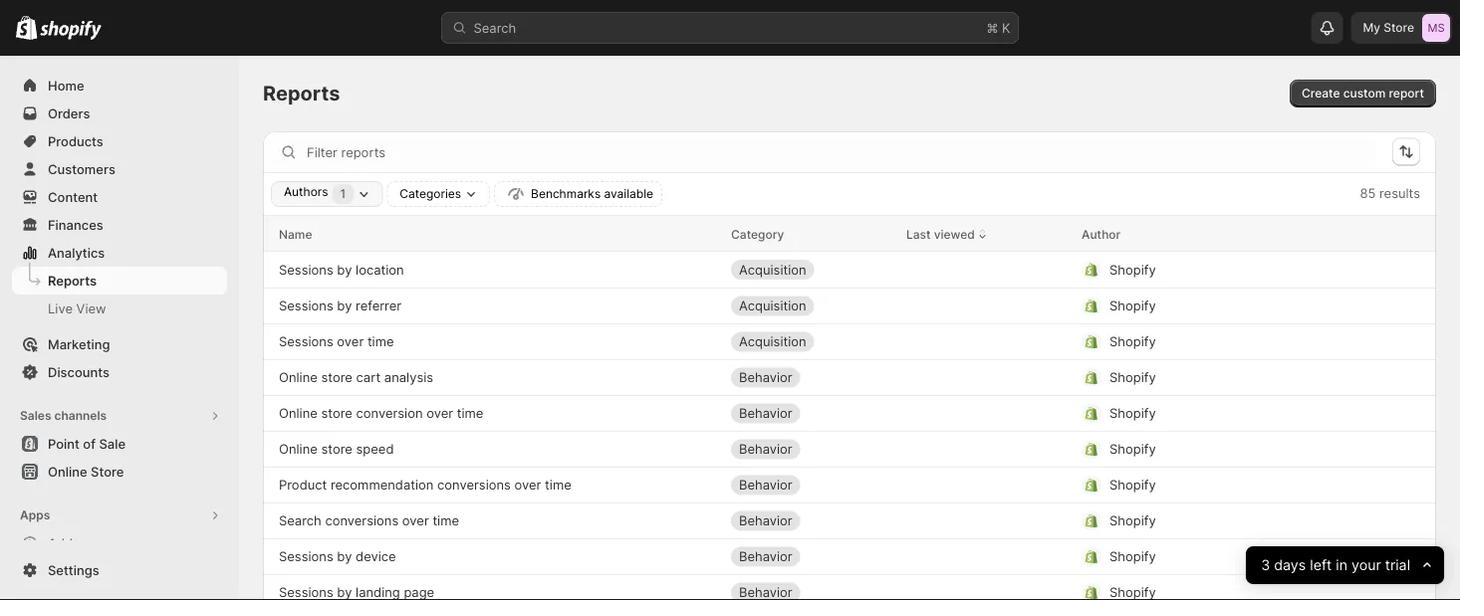Task type: locate. For each thing, give the bounding box(es) containing it.
3 acquisition from the top
[[739, 334, 807, 350]]

of
[[83, 436, 96, 452]]

online up online store speed
[[279, 406, 318, 422]]

3 acquisition cell from the top
[[731, 326, 891, 358]]

8 row from the top
[[263, 467, 1437, 503]]

1 by from the top
[[337, 262, 352, 278]]

1 acquisition from the top
[[739, 262, 807, 278]]

4 behavior cell from the top
[[731, 470, 891, 502]]

row containing sessions by referrer
[[263, 288, 1437, 324]]

5 behavior cell from the top
[[731, 506, 891, 538]]

1 row from the top
[[263, 216, 1437, 252]]

reports up authors
[[263, 81, 340, 106]]

1 vertical spatial search
[[279, 514, 322, 529]]

row containing sessions over time
[[263, 324, 1437, 360]]

point of sale button
[[0, 431, 239, 458]]

live
[[48, 301, 73, 316]]

sessions down name button
[[279, 262, 334, 278]]

0 vertical spatial conversions
[[438, 478, 511, 493]]

1 shopify cell from the top
[[1082, 254, 1373, 286]]

2 vertical spatial store
[[321, 442, 353, 457]]

my store image
[[1423, 14, 1451, 42]]

sessions for sessions by device
[[279, 550, 334, 565]]

2 vertical spatial by
[[337, 550, 352, 565]]

behavior cell for sessions by device
[[731, 542, 891, 574]]

search for search
[[474, 20, 516, 35]]

sale
[[99, 436, 126, 452]]

shopify image
[[16, 16, 37, 40]]

shopify for search conversions over time
[[1110, 514, 1157, 529]]

conversions
[[438, 478, 511, 493], [325, 514, 399, 529]]

behavior for product recommendation conversions over time
[[739, 478, 793, 493]]

shopify for sessions by device
[[1110, 550, 1157, 565]]

row
[[263, 216, 1437, 252], [263, 252, 1437, 288], [263, 288, 1437, 324], [263, 324, 1437, 360], [263, 360, 1437, 396], [263, 396, 1437, 432], [263, 432, 1437, 467], [263, 467, 1437, 503], [263, 503, 1437, 539], [263, 539, 1437, 575], [263, 575, 1437, 601]]

5 row from the top
[[263, 360, 1437, 396]]

authors
[[284, 185, 328, 199]]

2 behavior cell from the top
[[731, 398, 891, 430]]

online store conversion over time link
[[279, 404, 484, 424]]

6 behavior from the top
[[739, 550, 793, 565]]

sales
[[20, 409, 51, 424]]

2 vertical spatial acquisition cell
[[731, 326, 891, 358]]

0 horizontal spatial reports
[[48, 273, 97, 288]]

marketing link
[[12, 331, 227, 359]]

1 behavior from the top
[[739, 370, 793, 386]]

create custom report button
[[1291, 80, 1437, 108]]

2 store from the top
[[321, 406, 353, 422]]

online down the point
[[48, 464, 87, 480]]

search inside "link"
[[279, 514, 322, 529]]

behavior
[[739, 370, 793, 386], [739, 406, 793, 422], [739, 442, 793, 457], [739, 478, 793, 493], [739, 514, 793, 529], [739, 550, 793, 565]]

location
[[356, 262, 404, 278]]

4 sessions from the top
[[279, 550, 334, 565]]

analytics
[[48, 245, 105, 261]]

8 shopify from the top
[[1110, 514, 1157, 529]]

1 horizontal spatial conversions
[[438, 478, 511, 493]]

0 horizontal spatial conversions
[[325, 514, 399, 529]]

shopify image
[[40, 20, 102, 40]]

store left cart
[[321, 370, 353, 386]]

shopify cell
[[1082, 254, 1373, 286], [1082, 290, 1373, 322], [1082, 326, 1373, 358], [1082, 362, 1373, 394], [1082, 398, 1373, 430], [1082, 434, 1373, 466], [1082, 470, 1373, 502], [1082, 506, 1373, 538], [1082, 542, 1373, 574]]

3 by from the top
[[337, 550, 352, 565]]

0 vertical spatial acquisition
[[739, 262, 807, 278]]

3 behavior from the top
[[739, 442, 793, 457]]

sessions by device
[[279, 550, 396, 565]]

shopify cell for online store speed
[[1082, 434, 1373, 466]]

shopify for sessions by referrer
[[1110, 298, 1157, 314]]

1 vertical spatial acquisition
[[739, 298, 807, 314]]

shopify cell for sessions by referrer
[[1082, 290, 1373, 322]]

7 shopify from the top
[[1110, 478, 1157, 493]]

acquisition cell for sessions over time
[[731, 326, 891, 358]]

4 shopify from the top
[[1110, 370, 1157, 386]]

acquisition cell for sessions by location
[[731, 254, 891, 286]]

sessions over time link
[[279, 332, 394, 352]]

2 shopify from the top
[[1110, 298, 1157, 314]]

2 sessions from the top
[[279, 298, 334, 314]]

behavior for search conversions over time
[[739, 514, 793, 529]]

3 sessions from the top
[[279, 334, 334, 350]]

name
[[279, 227, 312, 241]]

1 vertical spatial store
[[321, 406, 353, 422]]

name button
[[279, 224, 312, 244]]

conversion
[[356, 406, 423, 422]]

sessions left the device
[[279, 550, 334, 565]]

3 shopify from the top
[[1110, 334, 1157, 350]]

1 vertical spatial store
[[91, 464, 124, 480]]

in
[[1336, 558, 1348, 575]]

1 horizontal spatial search
[[474, 20, 516, 35]]

device
[[356, 550, 396, 565]]

point of sale link
[[12, 431, 227, 458]]

list of reports table
[[263, 216, 1437, 601]]

1 vertical spatial conversions
[[325, 514, 399, 529]]

7 shopify cell from the top
[[1082, 470, 1373, 502]]

sessions
[[279, 262, 334, 278], [279, 298, 334, 314], [279, 334, 334, 350], [279, 550, 334, 565]]

online store conversion over time
[[279, 406, 484, 422]]

online inside button
[[48, 464, 87, 480]]

online store link
[[12, 458, 227, 486]]

3 store from the top
[[321, 442, 353, 457]]

online for online store cart analysis
[[279, 370, 318, 386]]

store inside button
[[91, 464, 124, 480]]

1
[[340, 187, 346, 201]]

reports
[[263, 81, 340, 106], [48, 273, 97, 288]]

available
[[604, 187, 654, 201]]

6 shopify cell from the top
[[1082, 434, 1373, 466]]

1 vertical spatial acquisition cell
[[731, 290, 891, 322]]

5 behavior from the top
[[739, 514, 793, 529]]

1 sessions from the top
[[279, 262, 334, 278]]

0 vertical spatial acquisition cell
[[731, 254, 891, 286]]

sales channels button
[[12, 403, 227, 431]]

custom
[[1344, 86, 1387, 101]]

store for speed
[[321, 442, 353, 457]]

3 behavior cell from the top
[[731, 434, 891, 466]]

1 vertical spatial reports
[[48, 273, 97, 288]]

10 row from the top
[[263, 539, 1437, 575]]

sessions up sessions over time
[[279, 298, 334, 314]]

trial
[[1386, 558, 1411, 575]]

4 shopify cell from the top
[[1082, 362, 1373, 394]]

4 row from the top
[[263, 324, 1437, 360]]

3 row from the top
[[263, 288, 1437, 324]]

sessions over time
[[279, 334, 394, 350]]

your
[[1352, 558, 1382, 575]]

1 behavior cell from the top
[[731, 362, 891, 394]]

store inside "link"
[[321, 406, 353, 422]]

analytics link
[[12, 239, 227, 267]]

last viewed
[[907, 227, 975, 241]]

8 shopify cell from the top
[[1082, 506, 1373, 538]]

online
[[279, 370, 318, 386], [279, 406, 318, 422], [279, 442, 318, 457], [48, 464, 87, 480]]

by
[[337, 262, 352, 278], [337, 298, 352, 314], [337, 550, 352, 565]]

1 horizontal spatial reports
[[263, 81, 340, 106]]

shopify cell for online store cart analysis
[[1082, 362, 1373, 394]]

2 acquisition cell from the top
[[731, 290, 891, 322]]

2 vertical spatial acquisition
[[739, 334, 807, 350]]

online store speed
[[279, 442, 394, 457]]

6 row from the top
[[263, 396, 1437, 432]]

online store cart analysis
[[279, 370, 434, 386]]

1 acquisition cell from the top
[[731, 254, 891, 286]]

add
[[48, 536, 73, 552]]

0 horizontal spatial store
[[91, 464, 124, 480]]

row containing name
[[263, 216, 1437, 252]]

0 vertical spatial store
[[321, 370, 353, 386]]

1 shopify from the top
[[1110, 262, 1157, 278]]

by left the device
[[337, 550, 352, 565]]

shopify
[[1110, 262, 1157, 278], [1110, 298, 1157, 314], [1110, 334, 1157, 350], [1110, 370, 1157, 386], [1110, 406, 1157, 422], [1110, 442, 1157, 457], [1110, 478, 1157, 493], [1110, 514, 1157, 529], [1110, 550, 1157, 565]]

behavior cell for online store speed
[[731, 434, 891, 466]]

sales channels
[[20, 409, 107, 424]]

store up online store speed
[[321, 406, 353, 422]]

by left location
[[337, 262, 352, 278]]

5 shopify from the top
[[1110, 406, 1157, 422]]

acquisition
[[739, 262, 807, 278], [739, 298, 807, 314], [739, 334, 807, 350]]

6 shopify from the top
[[1110, 442, 1157, 457]]

recommendation
[[331, 478, 434, 493]]

9 row from the top
[[263, 503, 1437, 539]]

conversions right recommendation on the bottom left of page
[[438, 478, 511, 493]]

store
[[321, 370, 353, 386], [321, 406, 353, 422], [321, 442, 353, 457]]

product
[[279, 478, 327, 493]]

4 behavior from the top
[[739, 478, 793, 493]]

behavior cell for online store cart analysis
[[731, 362, 891, 394]]

online inside "link"
[[279, 406, 318, 422]]

conversions up the device
[[325, 514, 399, 529]]

6 behavior cell from the top
[[731, 542, 891, 574]]

viewed
[[934, 227, 975, 241]]

5 shopify cell from the top
[[1082, 398, 1373, 430]]

1 store from the top
[[321, 370, 353, 386]]

days
[[1275, 558, 1306, 575]]

0 vertical spatial reports
[[263, 81, 340, 106]]

3 days left in your trial button
[[1246, 547, 1445, 585]]

1 horizontal spatial store
[[1384, 20, 1415, 35]]

2 behavior from the top
[[739, 406, 793, 422]]

cell
[[907, 326, 1066, 358], [731, 577, 891, 601], [907, 577, 1066, 601], [1082, 577, 1373, 601]]

point
[[48, 436, 80, 452]]

reports down analytics
[[48, 273, 97, 288]]

add apps button
[[12, 530, 227, 558]]

last viewed button
[[907, 219, 990, 249]]

finances link
[[12, 211, 227, 239]]

store
[[1384, 20, 1415, 35], [91, 464, 124, 480]]

online for online store
[[48, 464, 87, 480]]

acquisition for sessions by referrer
[[739, 298, 807, 314]]

acquisition cell
[[731, 254, 891, 286], [731, 290, 891, 322], [731, 326, 891, 358]]

row containing online store conversion over time
[[263, 396, 1437, 432]]

store right my
[[1384, 20, 1415, 35]]

apps button
[[12, 502, 227, 530]]

7 row from the top
[[263, 432, 1437, 467]]

acquisition for sessions over time
[[739, 334, 807, 350]]

finances
[[48, 217, 103, 233]]

k
[[1003, 20, 1011, 35]]

0 horizontal spatial search
[[279, 514, 322, 529]]

store left speed
[[321, 442, 353, 457]]

9 shopify cell from the top
[[1082, 542, 1373, 574]]

report
[[1390, 86, 1425, 101]]

shopify cell for sessions by location
[[1082, 254, 1373, 286]]

my store
[[1364, 20, 1415, 35]]

9 shopify from the top
[[1110, 550, 1157, 565]]

store for my store
[[1384, 20, 1415, 35]]

store down sale
[[91, 464, 124, 480]]

create custom report
[[1302, 86, 1425, 101]]

category button
[[731, 224, 785, 244]]

0 vertical spatial by
[[337, 262, 352, 278]]

2 acquisition from the top
[[739, 298, 807, 314]]

online up product
[[279, 442, 318, 457]]

store for online store
[[91, 464, 124, 480]]

behavior cell
[[731, 362, 891, 394], [731, 398, 891, 430], [731, 434, 891, 466], [731, 470, 891, 502], [731, 506, 891, 538], [731, 542, 891, 574]]

sessions down the sessions by referrer link at left
[[279, 334, 334, 350]]

0 vertical spatial search
[[474, 20, 516, 35]]

shopify cell for sessions by device
[[1082, 542, 1373, 574]]

referrer
[[356, 298, 402, 314]]

by for referrer
[[337, 298, 352, 314]]

0 vertical spatial store
[[1384, 20, 1415, 35]]

online down the sessions over time link
[[279, 370, 318, 386]]

by left referrer
[[337, 298, 352, 314]]

1 vertical spatial by
[[337, 298, 352, 314]]

2 row from the top
[[263, 252, 1437, 288]]

2 by from the top
[[337, 298, 352, 314]]

2 shopify cell from the top
[[1082, 290, 1373, 322]]



Task type: describe. For each thing, give the bounding box(es) containing it.
row containing online store speed
[[263, 432, 1437, 467]]

online store cart analysis link
[[279, 368, 434, 388]]

last
[[907, 227, 931, 241]]

results
[[1380, 185, 1421, 201]]

shopify for online store conversion over time
[[1110, 406, 1157, 422]]

behavior for sessions by device
[[739, 550, 793, 565]]

by for location
[[337, 262, 352, 278]]

11 row from the top
[[263, 575, 1437, 601]]

row containing product recommendation conversions over time
[[263, 467, 1437, 503]]

3
[[1262, 558, 1271, 575]]

row containing online store cart analysis
[[263, 360, 1437, 396]]

sessions by referrer
[[279, 298, 402, 314]]

create
[[1302, 86, 1341, 101]]

behavior cell for online store conversion over time
[[731, 398, 891, 430]]

by for device
[[337, 550, 352, 565]]

content link
[[12, 183, 227, 211]]

marketing
[[48, 337, 110, 352]]

online for online store conversion over time
[[279, 406, 318, 422]]

85
[[1361, 185, 1377, 201]]

reports link
[[12, 267, 227, 295]]

settings
[[48, 563, 99, 578]]

row containing sessions by location
[[263, 252, 1437, 288]]

sessions by location
[[279, 262, 404, 278]]

live view link
[[12, 295, 227, 323]]

row containing search conversions over time
[[263, 503, 1437, 539]]

my
[[1364, 20, 1381, 35]]

acquisition for sessions by location
[[739, 262, 807, 278]]

sessions by referrer link
[[279, 296, 402, 316]]

product recommendation conversions over time
[[279, 478, 572, 493]]

orders link
[[12, 100, 227, 128]]

discounts link
[[12, 359, 227, 387]]

sessions for sessions over time
[[279, 334, 334, 350]]

products link
[[12, 128, 227, 155]]

benchmarks available
[[531, 187, 654, 201]]

shopify cell for product recommendation conversions over time
[[1082, 470, 1373, 502]]

behavior cell for search conversions over time
[[731, 506, 891, 538]]

shopify cell for search conversions over time
[[1082, 506, 1373, 538]]

store for conversion
[[321, 406, 353, 422]]

search conversions over time
[[279, 514, 459, 529]]

point of sale
[[48, 436, 126, 452]]

sessions by location link
[[279, 260, 404, 280]]

shopify cell for online store conversion over time
[[1082, 398, 1373, 430]]

discounts
[[48, 365, 110, 380]]

live view
[[48, 301, 106, 316]]

view
[[76, 301, 106, 316]]

sessions for sessions by referrer
[[279, 298, 334, 314]]

⌘ k
[[987, 20, 1011, 35]]

home link
[[12, 72, 227, 100]]

85 results
[[1361, 185, 1421, 201]]

left
[[1310, 558, 1332, 575]]

categories
[[400, 187, 461, 201]]

behavior for online store cart analysis
[[739, 370, 793, 386]]

products
[[48, 134, 103, 149]]

settings link
[[12, 557, 227, 585]]

author button
[[1082, 224, 1121, 244]]

Filter reports text field
[[307, 137, 1377, 168]]

add apps
[[48, 536, 107, 552]]

shopify for sessions by location
[[1110, 262, 1157, 278]]

product recommendation conversions over time link
[[279, 476, 572, 496]]

customers
[[48, 161, 116, 177]]

3 shopify cell from the top
[[1082, 326, 1373, 358]]

apps
[[20, 509, 50, 523]]

categories button
[[387, 181, 490, 207]]

search conversions over time link
[[279, 512, 459, 532]]

3 days left in your trial
[[1262, 558, 1411, 575]]

online for online store speed
[[279, 442, 318, 457]]

home
[[48, 78, 84, 93]]

apps
[[76, 536, 107, 552]]

conversions inside "link"
[[325, 514, 399, 529]]

channels
[[54, 409, 107, 424]]

analysis
[[384, 370, 434, 386]]

online store button
[[0, 458, 239, 486]]

content
[[48, 189, 98, 205]]

⌘
[[987, 20, 999, 35]]

row containing sessions by device
[[263, 539, 1437, 575]]

benchmarks
[[531, 187, 601, 201]]

search for search conversions over time
[[279, 514, 322, 529]]

shopify for online store speed
[[1110, 442, 1157, 457]]

store for cart
[[321, 370, 353, 386]]

behavior cell for product recommendation conversions over time
[[731, 470, 891, 502]]

shopify for online store cart analysis
[[1110, 370, 1157, 386]]

behavior for online store conversion over time
[[739, 406, 793, 422]]

benchmarks available button
[[494, 181, 663, 207]]

sessions by device link
[[279, 548, 396, 568]]

sessions for sessions by location
[[279, 262, 334, 278]]

acquisition cell for sessions by referrer
[[731, 290, 891, 322]]

category
[[731, 227, 785, 241]]

shopify for product recommendation conversions over time
[[1110, 478, 1157, 493]]

speed
[[356, 442, 394, 457]]

cart
[[356, 370, 381, 386]]

behavior for online store speed
[[739, 442, 793, 457]]

customers link
[[12, 155, 227, 183]]

orders
[[48, 106, 90, 121]]



Task type: vqa. For each thing, say whether or not it's contained in the screenshot.


